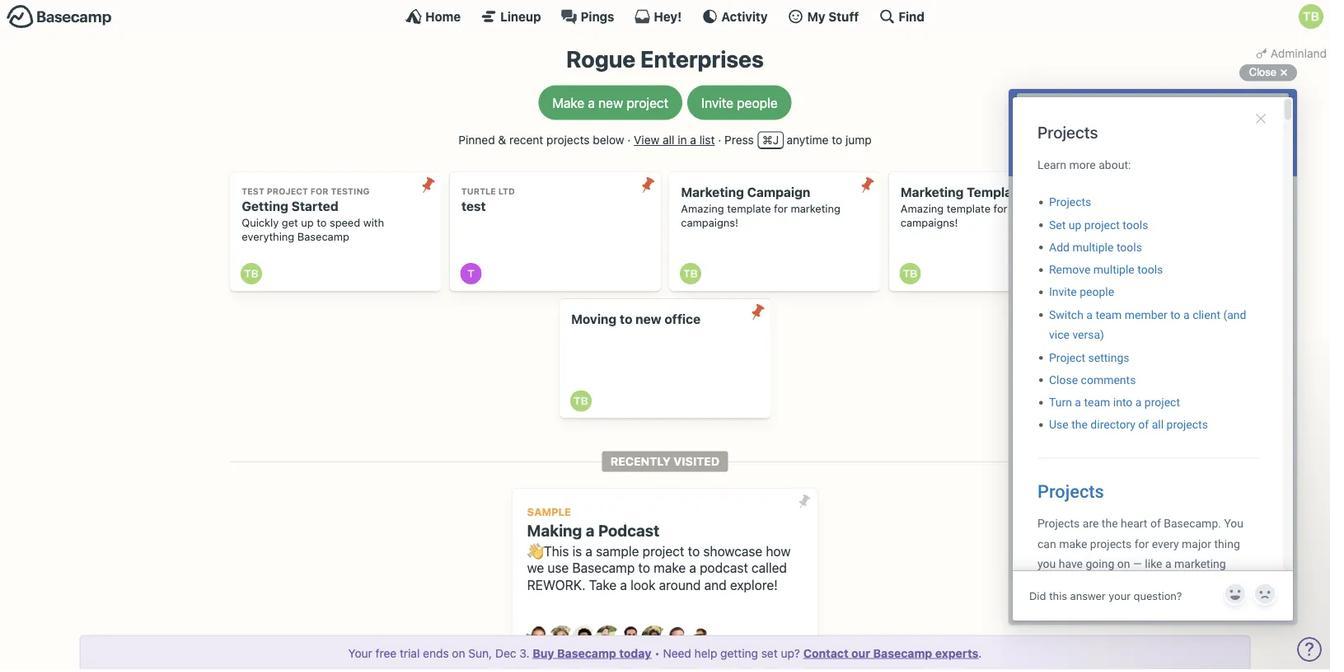 Task type: describe. For each thing, give the bounding box(es) containing it.
invite
[[702, 95, 734, 111]]

everything
[[242, 230, 295, 243]]

new for a
[[599, 95, 624, 111]]

showcase
[[704, 543, 763, 559]]

sample making a podcast 👋 this is a sample project to showcase how we use basecamp to make a podcast called rework. take a look around and explore!
[[527, 506, 791, 593]]

to inside test project for testing getting started quickly get up to speed with everything basecamp
[[317, 217, 327, 229]]

with
[[363, 217, 384, 229]]

my stuff
[[808, 9, 860, 24]]

.
[[979, 647, 982, 660]]

quickly
[[242, 217, 279, 229]]

make a new project
[[553, 95, 669, 111]]

terry image
[[461, 263, 482, 285]]

view all in a list link
[[634, 133, 715, 147]]

pinned
[[459, 133, 495, 147]]

project
[[267, 186, 308, 196]]

a up around
[[690, 560, 697, 576]]

marketing template amazing template for marketing campaigns!
[[901, 185, 1061, 229]]

hey!
[[654, 9, 682, 24]]

set
[[762, 647, 778, 660]]

· press
[[718, 133, 754, 147]]

rogue
[[567, 45, 636, 73]]

marketing for template
[[1011, 203, 1061, 215]]

sample
[[527, 506, 572, 518]]

below
[[593, 133, 625, 147]]

josh fiske image
[[618, 626, 645, 652]]

take
[[589, 578, 617, 593]]

test
[[242, 186, 265, 196]]

getting
[[242, 199, 289, 214]]

office
[[665, 312, 701, 327]]

free
[[376, 647, 397, 660]]

1 · from the left
[[628, 133, 631, 147]]

and
[[705, 578, 727, 593]]

⌘ j anytime to jump
[[763, 133, 872, 147]]

make
[[654, 560, 686, 576]]

your
[[349, 647, 373, 660]]

people
[[737, 95, 778, 111]]

testing
[[331, 186, 370, 196]]

2 · from the left
[[718, 133, 722, 147]]

basecamp inside sample making a podcast 👋 this is a sample project to showcase how we use basecamp to make a podcast called rework. take a look around and explore!
[[573, 560, 635, 576]]

test
[[462, 199, 486, 214]]

enterprises
[[641, 45, 764, 73]]

up
[[301, 217, 314, 229]]

moving to new office link
[[560, 299, 771, 418]]

pings
[[581, 9, 615, 24]]

to up podcast
[[688, 543, 700, 559]]

look
[[631, 578, 656, 593]]

your free trial ends on sun, dec  3. buy basecamp today • need help getting set up? contact our basecamp experts .
[[349, 647, 982, 660]]

marketing campaign amazing template for marketing campaigns!
[[681, 185, 841, 229]]

tim burton image for test project for testing
[[241, 263, 262, 285]]

jennifer young image
[[595, 626, 622, 652]]

buy
[[533, 647, 555, 660]]

&
[[498, 133, 507, 147]]

2 horizontal spatial tim burton image
[[1300, 4, 1324, 29]]

adminland link
[[1253, 41, 1331, 65]]

marketing for campaign
[[791, 203, 841, 215]]

cross small image
[[1275, 63, 1295, 82]]

👋
[[527, 543, 541, 559]]

speed
[[330, 217, 360, 229]]

make
[[553, 95, 585, 111]]

ltd
[[499, 186, 515, 196]]

a right is
[[586, 543, 593, 559]]

on
[[452, 647, 466, 660]]

my stuff button
[[788, 8, 860, 25]]

this
[[544, 543, 569, 559]]

contact our basecamp experts link
[[804, 647, 979, 660]]

moving
[[572, 312, 617, 327]]

a right making
[[586, 521, 595, 540]]

jared davis image
[[572, 626, 599, 652]]

tim burton image inside moving to new office link
[[570, 390, 592, 412]]

basecamp right buy
[[558, 647, 617, 660]]

close
[[1250, 66, 1277, 78]]

experts
[[936, 647, 979, 660]]

projects
[[547, 133, 590, 147]]

in
[[678, 133, 687, 147]]

making
[[527, 521, 583, 540]]

explore!
[[731, 578, 778, 593]]

recent
[[510, 133, 544, 147]]

3.
[[520, 647, 530, 660]]

project inside sample making a podcast 👋 this is a sample project to showcase how we use basecamp to make a podcast called rework. take a look around and explore!
[[643, 543, 685, 559]]

sample
[[596, 543, 639, 559]]

dec
[[496, 647, 517, 660]]

started
[[292, 199, 339, 214]]

getting
[[721, 647, 759, 660]]

campaigns! for marketing template
[[901, 217, 959, 229]]

for inside test project for testing getting started quickly get up to speed with everything basecamp
[[311, 186, 329, 196]]

we
[[527, 560, 544, 576]]

activity
[[722, 9, 768, 24]]

recently visited
[[611, 455, 720, 469]]

activity link
[[702, 8, 768, 25]]

get
[[282, 217, 298, 229]]

sun,
[[469, 647, 492, 660]]

1 horizontal spatial tim burton image
[[680, 263, 702, 285]]

all
[[663, 133, 675, 147]]



Task type: locate. For each thing, give the bounding box(es) containing it.
amazing
[[681, 203, 725, 215], [901, 203, 944, 215]]

buy basecamp today link
[[533, 647, 652, 660]]

ends
[[423, 647, 449, 660]]

2 horizontal spatial for
[[994, 203, 1008, 215]]

marketing
[[681, 185, 745, 200], [901, 185, 964, 200]]

0 horizontal spatial campaigns!
[[681, 217, 739, 229]]

around
[[659, 578, 701, 593]]

1 horizontal spatial ·
[[718, 133, 722, 147]]

2 marketing from the left
[[1011, 203, 1061, 215]]

2 template from the left
[[947, 203, 991, 215]]

1 vertical spatial tim burton image
[[570, 390, 592, 412]]

to
[[832, 133, 843, 147], [317, 217, 327, 229], [620, 312, 633, 327], [688, 543, 700, 559], [639, 560, 651, 576]]

anytime
[[787, 133, 829, 147]]

rogue enterprises
[[567, 45, 764, 73]]

tim burton image
[[680, 263, 702, 285], [570, 390, 592, 412]]

switch accounts image
[[7, 4, 112, 30]]

marketing down campaign
[[791, 203, 841, 215]]

jump
[[846, 133, 872, 147]]

0 horizontal spatial new
[[599, 95, 624, 111]]

recently
[[611, 455, 671, 469]]

•
[[655, 647, 660, 660]]

basecamp down up
[[298, 230, 350, 243]]

1 campaigns! from the left
[[681, 217, 739, 229]]

a right make
[[588, 95, 595, 111]]

campaigns! for marketing campaign
[[681, 217, 739, 229]]

·
[[628, 133, 631, 147], [718, 133, 722, 147]]

0 vertical spatial tim burton image
[[680, 263, 702, 285]]

a
[[588, 95, 595, 111], [691, 133, 697, 147], [586, 521, 595, 540], [586, 543, 593, 559], [690, 560, 697, 576], [620, 578, 627, 593]]

1 horizontal spatial for
[[774, 203, 788, 215]]

home link
[[406, 8, 461, 25]]

0 vertical spatial project
[[627, 95, 669, 111]]

project
[[627, 95, 669, 111], [643, 543, 685, 559]]

test project for testing getting started quickly get up to speed with everything basecamp
[[242, 186, 384, 243]]

rework.
[[527, 578, 586, 593]]

template down campaign
[[728, 203, 771, 215]]

basecamp right our at the bottom right
[[874, 647, 933, 660]]

contact
[[804, 647, 849, 660]]

visited
[[674, 455, 720, 469]]

amazing for marketing campaign
[[681, 203, 725, 215]]

marketing inside marketing template amazing template for marketing campaigns!
[[901, 185, 964, 200]]

project up view
[[627, 95, 669, 111]]

to right moving
[[620, 312, 633, 327]]

marketing down template
[[1011, 203, 1061, 215]]

to left jump
[[832, 133, 843, 147]]

1 horizontal spatial marketing
[[1011, 203, 1061, 215]]

2 campaigns! from the left
[[901, 217, 959, 229]]

tim burton image
[[1300, 4, 1324, 29], [241, 263, 262, 285], [900, 263, 922, 285]]

marketing for marketing template
[[901, 185, 964, 200]]

2 marketing from the left
[[901, 185, 964, 200]]

up?
[[781, 647, 801, 660]]

new up the below
[[599, 95, 624, 111]]

annie bryan image
[[526, 626, 553, 652]]

campaigns! inside marketing template amazing template for marketing campaigns!
[[901, 217, 959, 229]]

find
[[899, 9, 925, 24]]

podcast
[[700, 560, 749, 576]]

a left look
[[620, 578, 627, 593]]

make a new project link
[[539, 85, 683, 120]]

how
[[766, 543, 791, 559]]

1 horizontal spatial tim burton image
[[900, 263, 922, 285]]

steve marsh image
[[665, 626, 691, 652]]

template inside marketing campaign amazing template for marketing campaigns!
[[728, 203, 771, 215]]

0 horizontal spatial for
[[311, 186, 329, 196]]

press
[[725, 133, 754, 147]]

1 horizontal spatial amazing
[[901, 203, 944, 215]]

· left view
[[628, 133, 631, 147]]

need
[[663, 647, 692, 660]]

0 horizontal spatial template
[[728, 203, 771, 215]]

our
[[852, 647, 871, 660]]

for inside marketing campaign amazing template for marketing campaigns!
[[774, 203, 788, 215]]

find button
[[879, 8, 925, 25]]

for for marketing campaign
[[774, 203, 788, 215]]

0 horizontal spatial tim burton image
[[241, 263, 262, 285]]

my
[[808, 9, 826, 24]]

template down template
[[947, 203, 991, 215]]

0 vertical spatial new
[[599, 95, 624, 111]]

invite people
[[702, 95, 778, 111]]

1 marketing from the left
[[791, 203, 841, 215]]

amazing inside marketing template amazing template for marketing campaigns!
[[901, 203, 944, 215]]

marketing inside marketing campaign amazing template for marketing campaigns!
[[791, 203, 841, 215]]

1 template from the left
[[728, 203, 771, 215]]

0 horizontal spatial tim burton image
[[570, 390, 592, 412]]

called
[[752, 560, 787, 576]]

turtle ltd test
[[462, 186, 515, 214]]

· right list
[[718, 133, 722, 147]]

to right up
[[317, 217, 327, 229]]

turtle
[[462, 186, 496, 196]]

template
[[728, 203, 771, 215], [947, 203, 991, 215]]

use
[[548, 560, 569, 576]]

template inside marketing template amazing template for marketing campaigns!
[[947, 203, 991, 215]]

template for template
[[947, 203, 991, 215]]

main element
[[0, 0, 1331, 32]]

marketing down list
[[681, 185, 745, 200]]

None submit
[[415, 172, 442, 198], [635, 172, 661, 198], [855, 172, 881, 198], [745, 299, 771, 326], [792, 489, 818, 515], [415, 172, 442, 198], [635, 172, 661, 198], [855, 172, 881, 198], [745, 299, 771, 326], [792, 489, 818, 515]]

j
[[773, 133, 779, 147]]

view
[[634, 133, 660, 147]]

is
[[573, 543, 582, 559]]

0 horizontal spatial marketing
[[791, 203, 841, 215]]

close button
[[1240, 63, 1298, 82]]

template for campaign
[[728, 203, 771, 215]]

for for marketing template
[[994, 203, 1008, 215]]

lineup
[[501, 9, 541, 24]]

for up the "started"
[[311, 186, 329, 196]]

adminland
[[1272, 46, 1328, 60]]

list
[[700, 133, 715, 147]]

marketing inside marketing template amazing template for marketing campaigns!
[[1011, 203, 1061, 215]]

marketing inside marketing campaign amazing template for marketing campaigns!
[[681, 185, 745, 200]]

marketing
[[791, 203, 841, 215], [1011, 203, 1061, 215]]

0 horizontal spatial amazing
[[681, 203, 725, 215]]

1 horizontal spatial campaigns!
[[901, 217, 959, 229]]

basecamp inside test project for testing getting started quickly get up to speed with everything basecamp
[[298, 230, 350, 243]]

⌘
[[763, 133, 773, 147]]

basecamp
[[298, 230, 350, 243], [573, 560, 635, 576], [558, 647, 617, 660], [874, 647, 933, 660]]

basecamp up take
[[573, 560, 635, 576]]

1 marketing from the left
[[681, 185, 745, 200]]

stuff
[[829, 9, 860, 24]]

lineup link
[[481, 8, 541, 25]]

moving to new office
[[572, 312, 701, 327]]

1 horizontal spatial template
[[947, 203, 991, 215]]

to up look
[[639, 560, 651, 576]]

0 horizontal spatial ·
[[628, 133, 631, 147]]

new left office
[[636, 312, 662, 327]]

0 horizontal spatial marketing
[[681, 185, 745, 200]]

for down campaign
[[774, 203, 788, 215]]

pinned & recent projects below · view all in a list
[[459, 133, 715, 147]]

cross small image
[[1275, 63, 1295, 82]]

campaigns!
[[681, 217, 739, 229], [901, 217, 959, 229]]

marketing left template
[[901, 185, 964, 200]]

1 vertical spatial project
[[643, 543, 685, 559]]

campaigns! inside marketing campaign amazing template for marketing campaigns!
[[681, 217, 739, 229]]

new for to
[[636, 312, 662, 327]]

1 amazing from the left
[[681, 203, 725, 215]]

victor cooper image
[[688, 626, 714, 652]]

help
[[695, 647, 718, 660]]

marketing for marketing campaign
[[681, 185, 745, 200]]

1 horizontal spatial new
[[636, 312, 662, 327]]

tim burton image for marketing template
[[900, 263, 922, 285]]

a right the in
[[691, 133, 697, 147]]

invite people link
[[688, 85, 792, 120]]

new
[[599, 95, 624, 111], [636, 312, 662, 327]]

cheryl walters image
[[549, 626, 576, 652]]

for down template
[[994, 203, 1008, 215]]

for inside marketing template amazing template for marketing campaigns!
[[994, 203, 1008, 215]]

amazing for marketing template
[[901, 203, 944, 215]]

project inside make a new project link
[[627, 95, 669, 111]]

1 vertical spatial new
[[636, 312, 662, 327]]

2 amazing from the left
[[901, 203, 944, 215]]

1 horizontal spatial marketing
[[901, 185, 964, 200]]

amazing inside marketing campaign amazing template for marketing campaigns!
[[681, 203, 725, 215]]

nicole katz image
[[642, 626, 668, 652]]

podcast
[[599, 521, 660, 540]]

campaign
[[748, 185, 811, 200]]

today
[[620, 647, 652, 660]]

project up make
[[643, 543, 685, 559]]

pings button
[[561, 8, 615, 25]]



Task type: vqa. For each thing, say whether or not it's contained in the screenshot.
Keyboard shortcut: ⌘ + / icon
no



